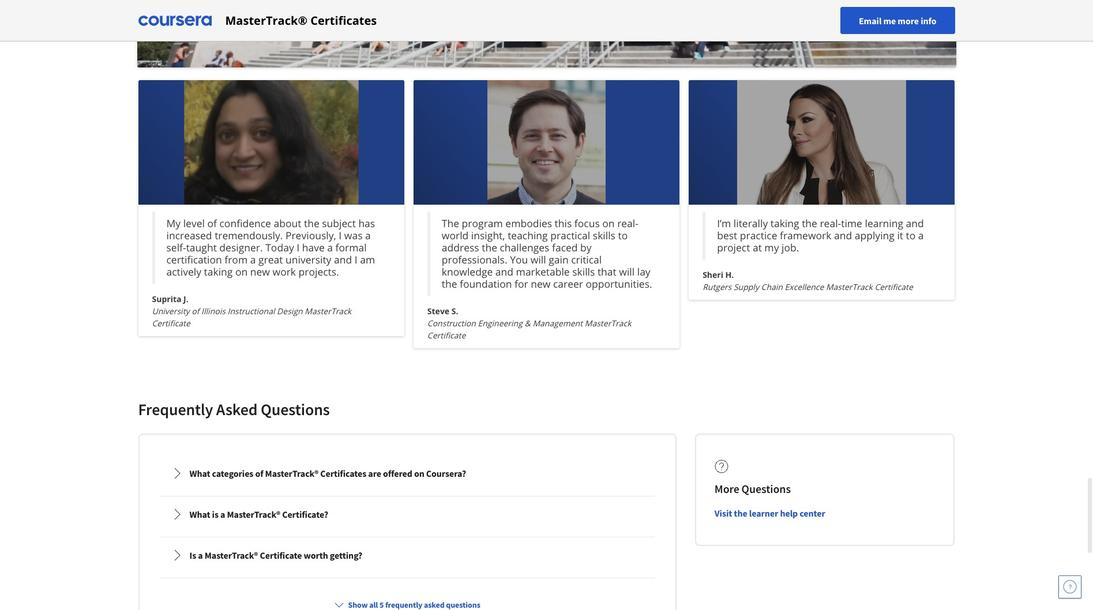 Task type: locate. For each thing, give the bounding box(es) containing it.
on right focus
[[602, 216, 615, 230]]

mastertrack for i'm literally taking the real-time learning and best practice framework and applying it to a project at my job.
[[826, 282, 873, 293]]

0 horizontal spatial i
[[297, 241, 299, 254]]

will
[[531, 253, 546, 267], [619, 265, 635, 279]]

is
[[189, 550, 196, 561]]

mastertrack inside sheri h. rutgers supply chain excellence mastertrack certificate
[[826, 282, 873, 293]]

a
[[365, 229, 371, 242], [918, 229, 924, 242], [327, 241, 333, 254], [250, 253, 256, 267], [220, 509, 225, 520], [198, 550, 203, 561]]

foundation
[[460, 277, 512, 291]]

mastertrack
[[826, 282, 873, 293], [305, 306, 351, 317], [585, 318, 631, 329]]

certificate down "it" on the right of page
[[875, 282, 913, 293]]

new inside the program embodies this focus on real- world insight, teaching practical skills to address the challenges faced by professionals. you will gain critical knowledge and marketable skills that will lay the foundation for new career opportunities.
[[531, 277, 551, 291]]

0 horizontal spatial to
[[618, 229, 628, 242]]

the inside my level of confidence about the subject has increased tremendously. previously, i was a self-taught designer. today i have a formal certification from a great university and i am actively taking on new work projects.
[[304, 216, 319, 230]]

1 horizontal spatial on
[[414, 468, 424, 479]]

address
[[442, 241, 479, 254]]

offered
[[383, 468, 412, 479]]

i'm
[[717, 216, 731, 230]]

to right focus
[[618, 229, 628, 242]]

instructional
[[228, 306, 275, 317]]

actively
[[166, 265, 201, 279]]

of inside dropdown button
[[255, 468, 263, 479]]

best
[[717, 229, 737, 242]]

certificate left worth
[[260, 550, 302, 561]]

mastertrack down opportunities.
[[585, 318, 631, 329]]

1 to from the left
[[618, 229, 628, 242]]

2 vertical spatial on
[[414, 468, 424, 479]]

2 vertical spatial mastertrack
[[585, 318, 631, 329]]

1 vertical spatial certificates
[[320, 468, 366, 479]]

0 horizontal spatial mastertrack
[[305, 306, 351, 317]]

what inside dropdown button
[[189, 509, 210, 520]]

certificate
[[875, 282, 913, 293], [152, 318, 190, 329], [427, 330, 466, 341], [260, 550, 302, 561]]

certificate inside steve s. construction engineering & management mastertrack certificate
[[427, 330, 466, 341]]

new right the for
[[531, 277, 551, 291]]

asked
[[216, 399, 258, 420]]

about
[[274, 216, 301, 230]]

the up s.
[[442, 277, 457, 291]]

university
[[152, 306, 190, 317]]

worth
[[304, 550, 328, 561]]

new
[[250, 265, 270, 279], [531, 277, 551, 291]]

0 horizontal spatial real-
[[617, 216, 639, 230]]

tremendously.
[[215, 229, 283, 242]]

the right the visit
[[734, 508, 747, 519]]

certificates
[[310, 12, 377, 28], [320, 468, 366, 479]]

certificate?
[[282, 509, 328, 520]]

taking up job. at the right top
[[771, 216, 799, 230]]

on inside the program embodies this focus on real- world insight, teaching practical skills to address the challenges faced by professionals. you will gain critical knowledge and marketable skills that will lay the foundation for new career opportunities.
[[602, 216, 615, 230]]

0 vertical spatial of
[[207, 216, 217, 230]]

0 vertical spatial mastertrack
[[826, 282, 873, 293]]

is
[[212, 509, 219, 520]]

2 horizontal spatial mastertrack
[[826, 282, 873, 293]]

i left "am"
[[355, 253, 357, 267]]

mastertrack® inside dropdown button
[[227, 509, 280, 520]]

skills
[[593, 229, 615, 242], [572, 265, 595, 279]]

0 horizontal spatial new
[[250, 265, 270, 279]]

critical
[[571, 253, 602, 267]]

on
[[602, 216, 615, 230], [235, 265, 248, 279], [414, 468, 424, 479]]

help center image
[[1063, 580, 1077, 594]]

the
[[304, 216, 319, 230], [802, 216, 817, 230], [482, 241, 497, 254], [442, 277, 457, 291], [734, 508, 747, 519]]

more questions
[[715, 482, 791, 496]]

on down designer.
[[235, 265, 248, 279]]

1 horizontal spatial real-
[[820, 216, 841, 230]]

confidence
[[219, 216, 271, 230]]

of right categories
[[255, 468, 263, 479]]

on right offered
[[414, 468, 424, 479]]

and
[[906, 216, 924, 230], [834, 229, 852, 242], [334, 253, 352, 267], [495, 265, 513, 279]]

&
[[525, 318, 531, 329]]

1 vertical spatial mastertrack
[[305, 306, 351, 317]]

engineering
[[478, 318, 523, 329]]

certificate down construction
[[427, 330, 466, 341]]

the right about
[[304, 216, 319, 230]]

mastertrack right design
[[305, 306, 351, 317]]

1 horizontal spatial to
[[906, 229, 916, 242]]

practical
[[550, 229, 590, 242]]

0 vertical spatial certificates
[[310, 12, 377, 28]]

of right level
[[207, 216, 217, 230]]

and left the for
[[495, 265, 513, 279]]

new for work
[[250, 265, 270, 279]]

will left lay at the top
[[619, 265, 635, 279]]

supply
[[734, 282, 759, 293]]

what for what is a mastertrack® certificate?
[[189, 509, 210, 520]]

taking down taught
[[204, 265, 233, 279]]

2 horizontal spatial of
[[255, 468, 263, 479]]

more
[[715, 482, 739, 496]]

0 vertical spatial what
[[189, 468, 210, 479]]

world
[[442, 229, 469, 242]]

info
[[921, 15, 936, 26]]

projects.
[[299, 265, 339, 279]]

mastertrack right excellence
[[826, 282, 873, 293]]

of inside my level of confidence about the subject has increased tremendously. previously, i was a self-taught designer. today i have a formal certification from a great university and i am actively taking on new work projects.
[[207, 216, 217, 230]]

the left time
[[802, 216, 817, 230]]

of left illinois
[[192, 306, 199, 317]]

illinois
[[201, 306, 225, 317]]

mastertrack®
[[225, 12, 307, 28], [265, 468, 319, 479], [227, 509, 280, 520], [205, 550, 258, 561]]

knowledge
[[442, 265, 493, 279]]

program
[[462, 216, 503, 230]]

what left categories
[[189, 468, 210, 479]]

work
[[273, 265, 296, 279]]

1 horizontal spatial taking
[[771, 216, 799, 230]]

1 real- from the left
[[617, 216, 639, 230]]

1 what from the top
[[189, 468, 210, 479]]

mastertrack inside steve s. construction engineering & management mastertrack certificate
[[585, 318, 631, 329]]

1 vertical spatial questions
[[742, 482, 791, 496]]

self-
[[166, 241, 186, 254]]

and left "am"
[[334, 253, 352, 267]]

1 vertical spatial what
[[189, 509, 210, 520]]

to
[[618, 229, 628, 242], [906, 229, 916, 242]]

2 horizontal spatial on
[[602, 216, 615, 230]]

0 horizontal spatial of
[[192, 306, 199, 317]]

1 vertical spatial of
[[192, 306, 199, 317]]

is a mastertrack® certificate worth getting? button
[[162, 539, 653, 572]]

0 horizontal spatial questions
[[261, 399, 330, 420]]

a inside dropdown button
[[220, 509, 225, 520]]

suprita j. university of illinois instructional design mastertrack certificate
[[152, 294, 351, 329]]

email me more info
[[859, 15, 936, 26]]

i left the have
[[297, 241, 299, 254]]

skills right by
[[593, 229, 615, 242]]

what inside dropdown button
[[189, 468, 210, 479]]

2 real- from the left
[[820, 216, 841, 230]]

skills left that
[[572, 265, 595, 279]]

coursera image
[[138, 11, 211, 30]]

questions
[[261, 399, 330, 420], [742, 482, 791, 496]]

what left is
[[189, 509, 210, 520]]

suprita
[[152, 294, 181, 305]]

will right the you
[[531, 253, 546, 267]]

frequently asked questions
[[138, 399, 330, 420]]

1 horizontal spatial questions
[[742, 482, 791, 496]]

1 horizontal spatial of
[[207, 216, 217, 230]]

new left work
[[250, 265, 270, 279]]

a inside i'm literally taking the real-time learning and best practice framework and applying it to a project at my job.
[[918, 229, 924, 242]]

this
[[555, 216, 572, 230]]

email
[[859, 15, 882, 26]]

2 to from the left
[[906, 229, 916, 242]]

real- inside i'm literally taking the real-time learning and best practice framework and applying it to a project at my job.
[[820, 216, 841, 230]]

real- left the applying
[[820, 216, 841, 230]]

taught
[[186, 241, 217, 254]]

i left was
[[339, 229, 342, 242]]

certificate down university
[[152, 318, 190, 329]]

h.
[[725, 269, 734, 280]]

2 what from the top
[[189, 509, 210, 520]]

0 horizontal spatial taking
[[204, 265, 233, 279]]

real-
[[617, 216, 639, 230], [820, 216, 841, 230]]

1 horizontal spatial mastertrack
[[585, 318, 631, 329]]

previously,
[[285, 229, 336, 242]]

0 horizontal spatial on
[[235, 265, 248, 279]]

sheri
[[703, 269, 723, 280]]

1 horizontal spatial new
[[531, 277, 551, 291]]

to right "it" on the right of page
[[906, 229, 916, 242]]

0 vertical spatial skills
[[593, 229, 615, 242]]

0 vertical spatial taking
[[771, 216, 799, 230]]

1 vertical spatial taking
[[204, 265, 233, 279]]

real- right focus
[[617, 216, 639, 230]]

challenges
[[500, 241, 549, 254]]

1 vertical spatial on
[[235, 265, 248, 279]]

new inside my level of confidence about the subject has increased tremendously. previously, i was a self-taught designer. today i have a formal certification from a great university and i am actively taking on new work projects.
[[250, 265, 270, 279]]

what
[[189, 468, 210, 479], [189, 509, 210, 520]]

teaching
[[508, 229, 548, 242]]

frequently asked questions element
[[129, 399, 964, 610]]

0 vertical spatial on
[[602, 216, 615, 230]]

insight,
[[471, 229, 505, 242]]

2 vertical spatial of
[[255, 468, 263, 479]]



Task type: vqa. For each thing, say whether or not it's contained in the screenshot.
the topmost Basics
no



Task type: describe. For each thing, give the bounding box(es) containing it.
applying
[[855, 229, 895, 242]]

1 horizontal spatial i
[[339, 229, 342, 242]]

great
[[258, 253, 283, 267]]

mastertrack® inside dropdown button
[[205, 550, 258, 561]]

my level of confidence about the subject has increased tremendously. previously, i was a self-taught designer. today i have a formal certification from a great university and i am actively taking on new work projects.
[[166, 216, 375, 279]]

management
[[533, 318, 583, 329]]

sheri h. rutgers supply chain excellence mastertrack certificate
[[703, 269, 913, 293]]

focus
[[574, 216, 600, 230]]

that
[[598, 265, 616, 279]]

of for level
[[207, 216, 217, 230]]

faced
[[552, 241, 578, 254]]

and left the applying
[[834, 229, 852, 242]]

the inside frequently asked questions element
[[734, 508, 747, 519]]

lay
[[637, 265, 650, 279]]

certificates inside dropdown button
[[320, 468, 366, 479]]

j.
[[183, 294, 188, 305]]

on inside my level of confidence about the subject has increased tremendously. previously, i was a self-taught designer. today i have a formal certification from a great university and i am actively taking on new work projects.
[[235, 265, 248, 279]]

and inside my level of confidence about the subject has increased tremendously. previously, i was a self-taught designer. today i have a formal certification from a great university and i am actively taking on new work projects.
[[334, 253, 352, 267]]

visit
[[715, 508, 732, 519]]

you
[[510, 253, 528, 267]]

the
[[442, 216, 459, 230]]

design
[[277, 306, 303, 317]]

embodies
[[505, 216, 552, 230]]

and inside the program embodies this focus on real- world insight, teaching practical skills to address the challenges faced by professionals. you will gain critical knowledge and marketable skills that will lay the foundation for new career opportunities.
[[495, 265, 513, 279]]

professionals.
[[442, 253, 507, 267]]

getting?
[[330, 550, 362, 561]]

opportunities.
[[586, 277, 652, 291]]

of for categories
[[255, 468, 263, 479]]

collapsed list
[[158, 453, 657, 581]]

certificate inside suprita j. university of illinois instructional design mastertrack certificate
[[152, 318, 190, 329]]

the down program
[[482, 241, 497, 254]]

taking inside my level of confidence about the subject has increased tremendously. previously, i was a self-taught designer. today i have a formal certification from a great university and i am actively taking on new work projects.
[[204, 265, 233, 279]]

time
[[841, 216, 862, 230]]

learner
[[749, 508, 778, 519]]

the program embodies this focus on real- world insight, teaching practical skills to address the challenges faced by professionals. you will gain critical knowledge and marketable skills that will lay the foundation for new career opportunities.
[[442, 216, 652, 291]]

project
[[717, 241, 750, 254]]

categories
[[212, 468, 253, 479]]

what categories of mastertrack® certificates are offered on coursera?
[[189, 468, 466, 479]]

from
[[225, 253, 248, 267]]

learning
[[865, 216, 903, 230]]

construction
[[427, 318, 476, 329]]

help
[[780, 508, 798, 519]]

by
[[580, 241, 592, 254]]

of inside suprita j. university of illinois instructional design mastertrack certificate
[[192, 306, 199, 317]]

literally
[[734, 216, 768, 230]]

1 vertical spatial skills
[[572, 265, 595, 279]]

have
[[302, 241, 325, 254]]

more
[[898, 15, 919, 26]]

taking inside i'm literally taking the real-time learning and best practice framework and applying it to a project at my job.
[[771, 216, 799, 230]]

me
[[883, 15, 896, 26]]

the inside i'm literally taking the real-time learning and best practice framework and applying it to a project at my job.
[[802, 216, 817, 230]]

was
[[344, 229, 363, 242]]

designer.
[[219, 241, 263, 254]]

mastertrack inside suprita j. university of illinois instructional design mastertrack certificate
[[305, 306, 351, 317]]

today
[[265, 241, 294, 254]]

framework
[[780, 229, 831, 242]]

new for career
[[531, 277, 551, 291]]

visit the learner help center link
[[715, 508, 825, 519]]

excellence
[[785, 282, 824, 293]]

0 horizontal spatial will
[[531, 253, 546, 267]]

level
[[183, 216, 205, 230]]

frequently
[[138, 399, 213, 420]]

on inside dropdown button
[[414, 468, 424, 479]]

what is a mastertrack® certificate?
[[189, 509, 328, 520]]

my
[[166, 216, 181, 230]]

is a mastertrack® certificate worth getting?
[[189, 550, 362, 561]]

university
[[286, 253, 331, 267]]

a inside dropdown button
[[198, 550, 203, 561]]

certificate inside sheri h. rutgers supply chain excellence mastertrack certificate
[[875, 282, 913, 293]]

job.
[[782, 241, 799, 254]]

mastertrack® certificates
[[225, 12, 377, 28]]

steve s. construction engineering & management mastertrack certificate
[[427, 306, 631, 341]]

certificate inside dropdown button
[[260, 550, 302, 561]]

chain
[[761, 282, 783, 293]]

s.
[[452, 306, 458, 317]]

gain
[[549, 253, 569, 267]]

mastertrack® inside dropdown button
[[265, 468, 319, 479]]

to inside the program embodies this focus on real- world insight, teaching practical skills to address the challenges faced by professionals. you will gain critical knowledge and marketable skills that will lay the foundation for new career opportunities.
[[618, 229, 628, 242]]

certification
[[166, 253, 222, 267]]

steve
[[427, 306, 449, 317]]

2 horizontal spatial i
[[355, 253, 357, 267]]

marketable
[[516, 265, 570, 279]]

coursera?
[[426, 468, 466, 479]]

my
[[765, 241, 779, 254]]

to inside i'm literally taking the real-time learning and best practice framework and applying it to a project at my job.
[[906, 229, 916, 242]]

what for what categories of mastertrack® certificates are offered on coursera?
[[189, 468, 210, 479]]

and right "it" on the right of page
[[906, 216, 924, 230]]

mastertrack for the program embodies this focus on real- world insight, teaching practical skills to address the challenges faced by professionals. you will gain critical knowledge and marketable skills that will lay the foundation for new career opportunities.
[[585, 318, 631, 329]]

at
[[753, 241, 762, 254]]

for
[[515, 277, 528, 291]]

0 vertical spatial questions
[[261, 399, 330, 420]]

career
[[553, 277, 583, 291]]

formal
[[335, 241, 367, 254]]

rutgers
[[703, 282, 732, 293]]

subject
[[322, 216, 356, 230]]

real- inside the program embodies this focus on real- world insight, teaching practical skills to address the challenges faced by professionals. you will gain critical knowledge and marketable skills that will lay the foundation for new career opportunities.
[[617, 216, 639, 230]]

are
[[368, 468, 381, 479]]

am
[[360, 253, 375, 267]]

1 horizontal spatial will
[[619, 265, 635, 279]]

email me more info button
[[840, 7, 955, 34]]

visit the learner help center
[[715, 508, 825, 519]]

what is a mastertrack® certificate? button
[[162, 498, 653, 531]]



